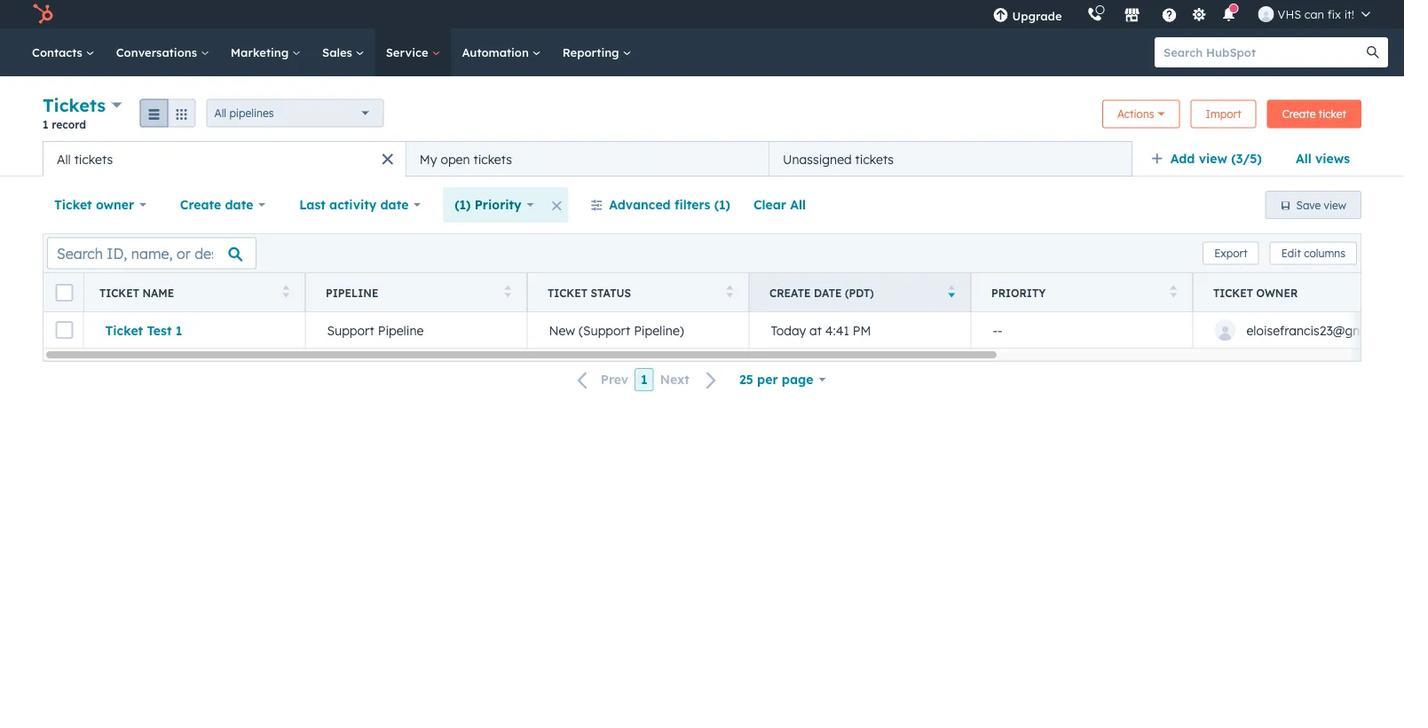 Task type: describe. For each thing, give the bounding box(es) containing it.
add view (3/5)
[[1171, 151, 1262, 166]]

can
[[1305, 7, 1325, 21]]

pm
[[853, 322, 871, 338]]

activity
[[329, 197, 377, 213]]

ticket
[[1319, 107, 1347, 121]]

my open tickets button
[[406, 141, 769, 177]]

calling icon image
[[1087, 7, 1103, 23]]

name
[[142, 286, 174, 300]]

import button
[[1191, 100, 1257, 128]]

prev
[[601, 372, 629, 388]]

all for all views
[[1296, 151, 1312, 166]]

create for create date
[[180, 197, 221, 213]]

2 - from the left
[[998, 322, 1003, 338]]

tickets for all tickets
[[74, 151, 113, 167]]

1 vertical spatial ticket owner
[[1214, 286, 1298, 300]]

group inside tickets banner
[[140, 99, 196, 127]]

date for create date (pdt)
[[814, 286, 842, 300]]

today
[[771, 322, 806, 338]]

press to sort. element for pipeline
[[505, 285, 511, 300]]

1 press to sort. element from the left
[[283, 285, 289, 300]]

automation link
[[451, 28, 552, 76]]

today at 4:41 pm
[[771, 322, 871, 338]]

1 press to sort. image from the left
[[283, 285, 289, 298]]

press to sort. element for ticket status
[[727, 285, 733, 300]]

vhs can fix it!
[[1278, 7, 1355, 21]]

page
[[782, 372, 814, 387]]

automation
[[462, 45, 532, 59]]

service link
[[375, 28, 451, 76]]

ticket status
[[548, 286, 631, 300]]

unassigned tickets button
[[769, 141, 1133, 177]]

conversations link
[[105, 28, 220, 76]]

pagination navigation
[[567, 368, 728, 392]]

ticket test 1
[[105, 322, 182, 338]]

all inside button
[[790, 197, 806, 213]]

upgrade image
[[993, 8, 1009, 24]]

settings link
[[1188, 5, 1210, 24]]

search button
[[1358, 37, 1388, 67]]

conversations
[[116, 45, 200, 59]]

actions
[[1118, 107, 1155, 121]]

ticket down export
[[1214, 286, 1253, 300]]

new (support pipeline) button
[[527, 312, 749, 348]]

press to sort. image for priority
[[1170, 285, 1177, 298]]

owner inside popup button
[[96, 197, 134, 213]]

hubspot image
[[32, 4, 53, 25]]

1 button
[[635, 368, 654, 391]]

last activity date
[[299, 197, 409, 213]]

today at 4:41 pm button
[[749, 312, 971, 348]]

date inside 'popup button'
[[380, 197, 409, 213]]

create ticket
[[1283, 107, 1347, 121]]

help button
[[1155, 0, 1185, 28]]

add view (3/5) button
[[1140, 141, 1284, 177]]

save
[[1297, 198, 1321, 212]]

upgrade
[[1012, 8, 1062, 23]]

1 vertical spatial 1
[[175, 322, 182, 338]]

view for save
[[1324, 198, 1347, 212]]

(pdt)
[[845, 286, 874, 300]]

1 for 1
[[641, 372, 648, 387]]

my open tickets
[[420, 151, 512, 167]]

calling icon button
[[1080, 2, 1110, 26]]

clear all
[[754, 197, 806, 213]]

status
[[591, 286, 631, 300]]

marketing link
[[220, 28, 312, 76]]

marketplaces button
[[1114, 0, 1151, 28]]

support pipeline button
[[305, 312, 527, 348]]

0 vertical spatial pipeline
[[326, 286, 379, 300]]

tickets for unassigned tickets
[[855, 151, 894, 167]]

all tickets button
[[43, 141, 406, 177]]

create date (pdt)
[[770, 286, 874, 300]]

sales link
[[312, 28, 375, 76]]

add
[[1171, 151, 1195, 166]]

1 horizontal spatial priority
[[992, 286, 1046, 300]]

next button
[[654, 369, 728, 392]]

help image
[[1162, 8, 1178, 24]]

press to sort. image
[[727, 285, 733, 298]]

service
[[386, 45, 432, 59]]

(1) priority
[[455, 197, 522, 213]]

priority inside popup button
[[475, 197, 522, 213]]

last activity date button
[[288, 187, 432, 223]]

per
[[757, 372, 778, 387]]

advanced
[[609, 197, 671, 213]]

edit columns
[[1282, 247, 1346, 260]]

sales
[[322, 45, 356, 59]]

import
[[1206, 107, 1242, 121]]

prev button
[[567, 369, 635, 392]]



Task type: vqa. For each thing, say whether or not it's contained in the screenshot.
"ticket status"
yes



Task type: locate. For each thing, give the bounding box(es) containing it.
25
[[739, 372, 753, 387]]

1 vertical spatial priority
[[992, 286, 1046, 300]]

settings image
[[1191, 8, 1207, 24]]

2 (1) from the left
[[714, 197, 731, 213]]

all inside popup button
[[214, 107, 226, 120]]

0 horizontal spatial priority
[[475, 197, 522, 213]]

2 press to sort. element from the left
[[505, 285, 511, 300]]

clear
[[754, 197, 786, 213]]

--
[[993, 322, 1003, 338]]

(1) right filters
[[714, 197, 731, 213]]

date down "all tickets" button
[[225, 197, 253, 213]]

create for create date (pdt)
[[770, 286, 811, 300]]

0 vertical spatial owner
[[96, 197, 134, 213]]

all tickets
[[57, 151, 113, 167]]

1 horizontal spatial view
[[1324, 198, 1347, 212]]

0 horizontal spatial owner
[[96, 197, 134, 213]]

1 record
[[43, 118, 86, 131]]

2 horizontal spatial create
[[1283, 107, 1316, 121]]

it!
[[1345, 7, 1355, 21]]

1 (1) from the left
[[455, 197, 471, 213]]

pipeline
[[326, 286, 379, 300], [378, 322, 424, 338]]

tickets inside button
[[855, 151, 894, 167]]

0 vertical spatial ticket owner
[[54, 197, 134, 213]]

actions button
[[1102, 100, 1180, 128]]

view
[[1199, 151, 1228, 166], [1324, 198, 1347, 212]]

1 for 1 record
[[43, 118, 48, 131]]

ticket left test
[[105, 322, 143, 338]]

date
[[225, 197, 253, 213], [380, 197, 409, 213], [814, 286, 842, 300]]

all right clear
[[790, 197, 806, 213]]

press to sort. element for priority
[[1170, 285, 1177, 300]]

1 horizontal spatial owner
[[1257, 286, 1298, 300]]

last
[[299, 197, 326, 213]]

1 horizontal spatial tickets
[[474, 151, 512, 167]]

ticket up "new"
[[548, 286, 588, 300]]

notifications image
[[1221, 8, 1237, 24]]

1 vertical spatial owner
[[1257, 286, 1298, 300]]

save view
[[1297, 198, 1347, 212]]

(support
[[579, 322, 631, 338]]

0 horizontal spatial date
[[225, 197, 253, 213]]

advanced filters (1) button
[[579, 187, 742, 223]]

(1) inside button
[[714, 197, 731, 213]]

3 press to sort. image from the left
[[1170, 285, 1177, 298]]

save view button
[[1266, 191, 1362, 219]]

new
[[549, 322, 575, 338]]

1 inside tickets banner
[[43, 118, 48, 131]]

0 vertical spatial view
[[1199, 151, 1228, 166]]

export button
[[1203, 242, 1259, 265]]

notifications button
[[1214, 0, 1244, 28]]

ticket left "name"
[[99, 286, 139, 300]]

descending sort. press to sort ascending. element
[[949, 285, 955, 300]]

1 right prev
[[641, 372, 648, 387]]

edit columns button
[[1270, 242, 1357, 265]]

1 vertical spatial pipeline
[[378, 322, 424, 338]]

pipeline right support
[[378, 322, 424, 338]]

ticket owner button
[[43, 187, 158, 223]]

all down 1 record
[[57, 151, 71, 167]]

ticket test 1 link
[[105, 322, 284, 338]]

1 horizontal spatial ticket owner
[[1214, 286, 1298, 300]]

create date button
[[168, 187, 277, 223]]

pipelines
[[229, 107, 274, 120]]

all views
[[1296, 151, 1350, 166]]

1 - from the left
[[993, 322, 998, 338]]

search image
[[1367, 46, 1380, 59]]

owner down all tickets
[[96, 197, 134, 213]]

press to sort. image
[[283, 285, 289, 298], [505, 285, 511, 298], [1170, 285, 1177, 298]]

0 horizontal spatial ticket owner
[[54, 197, 134, 213]]

1 left record
[[43, 118, 48, 131]]

0 horizontal spatial press to sort. image
[[283, 285, 289, 298]]

hubspot link
[[21, 4, 67, 25]]

all pipelines
[[214, 107, 274, 120]]

owner
[[96, 197, 134, 213], [1257, 286, 1298, 300]]

marketplaces image
[[1124, 8, 1140, 24]]

(1) inside popup button
[[455, 197, 471, 213]]

edit
[[1282, 247, 1301, 260]]

0 horizontal spatial view
[[1199, 151, 1228, 166]]

menu
[[980, 0, 1383, 28]]

pipeline inside button
[[378, 322, 424, 338]]

create inside button
[[1283, 107, 1316, 121]]

create up today
[[770, 286, 811, 300]]

1 horizontal spatial create
[[770, 286, 811, 300]]

create for create ticket
[[1283, 107, 1316, 121]]

0 horizontal spatial create
[[180, 197, 221, 213]]

create inside popup button
[[180, 197, 221, 213]]

tickets button
[[43, 92, 122, 118]]

press to sort. element
[[283, 285, 289, 300], [505, 285, 511, 300], [727, 285, 733, 300], [1170, 285, 1177, 300]]

1 horizontal spatial (1)
[[714, 197, 731, 213]]

all for all pipelines
[[214, 107, 226, 120]]

test
[[147, 322, 172, 338]]

clear all button
[[742, 187, 818, 223]]

1 vertical spatial create
[[180, 197, 221, 213]]

create
[[1283, 107, 1316, 121], [180, 197, 221, 213], [770, 286, 811, 300]]

-- button
[[971, 312, 1193, 348]]

date inside popup button
[[225, 197, 253, 213]]

next
[[660, 372, 690, 388]]

pipeline)
[[634, 322, 684, 338]]

(1) priority button
[[443, 187, 545, 223]]

2 horizontal spatial press to sort. image
[[1170, 285, 1177, 298]]

fix
[[1328, 7, 1341, 21]]

new (support pipeline)
[[549, 322, 684, 338]]

1 horizontal spatial press to sort. image
[[505, 285, 511, 298]]

Search HubSpot search field
[[1155, 37, 1372, 67]]

advanced filters (1)
[[609, 197, 731, 213]]

support pipeline
[[327, 322, 424, 338]]

ticket inside popup button
[[54, 197, 92, 213]]

3 press to sort. element from the left
[[727, 285, 733, 300]]

marketing
[[231, 45, 292, 59]]

terry turtle image
[[1258, 6, 1274, 22]]

all left "pipelines"
[[214, 107, 226, 120]]

date for create date
[[225, 197, 253, 213]]

tickets banner
[[43, 92, 1362, 141]]

0 horizontal spatial (1)
[[455, 197, 471, 213]]

vhs can fix it! button
[[1248, 0, 1381, 28]]

open
[[441, 151, 470, 167]]

1 right test
[[175, 322, 182, 338]]

priority down my open tickets at the top left of page
[[475, 197, 522, 213]]

create down "all tickets" button
[[180, 197, 221, 213]]

0 vertical spatial 1
[[43, 118, 48, 131]]

at
[[810, 322, 822, 338]]

press to sort. image for pipeline
[[505, 285, 511, 298]]

tickets right unassigned
[[855, 151, 894, 167]]

1 tickets from the left
[[74, 151, 113, 167]]

date left (pdt)
[[814, 286, 842, 300]]

2 vertical spatial 1
[[641, 372, 648, 387]]

export
[[1215, 247, 1248, 260]]

(3/5)
[[1231, 151, 1262, 166]]

priority up -- at the top right of the page
[[992, 286, 1046, 300]]

tickets
[[43, 94, 106, 116]]

all left "views" at the top right of page
[[1296, 151, 1312, 166]]

ticket owner down all tickets
[[54, 197, 134, 213]]

1 horizontal spatial 1
[[175, 322, 182, 338]]

columns
[[1304, 247, 1346, 260]]

reporting link
[[552, 28, 642, 76]]

0 horizontal spatial tickets
[[74, 151, 113, 167]]

ticket down all tickets
[[54, 197, 92, 213]]

0 horizontal spatial 1
[[43, 118, 48, 131]]

view inside button
[[1324, 198, 1347, 212]]

Search ID, name, or description search field
[[47, 237, 257, 269]]

create ticket button
[[1267, 100, 1362, 128]]

(1)
[[455, 197, 471, 213], [714, 197, 731, 213]]

2 vertical spatial create
[[770, 286, 811, 300]]

vhs
[[1278, 7, 1301, 21]]

descending sort. press to sort ascending. image
[[949, 285, 955, 298]]

view inside popup button
[[1199, 151, 1228, 166]]

4 press to sort. element from the left
[[1170, 285, 1177, 300]]

reporting
[[563, 45, 623, 59]]

views
[[1316, 151, 1350, 166]]

date right activity
[[380, 197, 409, 213]]

ticket owner
[[54, 197, 134, 213], [1214, 286, 1298, 300]]

tickets down record
[[74, 151, 113, 167]]

group
[[140, 99, 196, 127]]

0 vertical spatial priority
[[475, 197, 522, 213]]

2 horizontal spatial 1
[[641, 372, 648, 387]]

tickets right open
[[474, 151, 512, 167]]

-
[[993, 322, 998, 338], [998, 322, 1003, 338]]

view right save
[[1324, 198, 1347, 212]]

ticket owner down export
[[1214, 286, 1298, 300]]

1 inside 1 button
[[641, 372, 648, 387]]

my
[[420, 151, 437, 167]]

(1) down my open tickets at the top left of page
[[455, 197, 471, 213]]

1 horizontal spatial date
[[380, 197, 409, 213]]

all views link
[[1284, 141, 1362, 177]]

all for all tickets
[[57, 151, 71, 167]]

create left ticket
[[1283, 107, 1316, 121]]

ticket owner inside popup button
[[54, 197, 134, 213]]

owner down edit
[[1257, 286, 1298, 300]]

all pipelines button
[[206, 99, 384, 127]]

3 tickets from the left
[[855, 151, 894, 167]]

0 vertical spatial create
[[1283, 107, 1316, 121]]

menu item
[[1075, 0, 1078, 28]]

view right add
[[1199, 151, 1228, 166]]

filters
[[675, 197, 711, 213]]

menu containing vhs can fix it!
[[980, 0, 1383, 28]]

unassigned
[[783, 151, 852, 167]]

record
[[52, 118, 86, 131]]

pipeline up support
[[326, 286, 379, 300]]

2 press to sort. image from the left
[[505, 285, 511, 298]]

2 horizontal spatial tickets
[[855, 151, 894, 167]]

2 tickets from the left
[[474, 151, 512, 167]]

contacts
[[32, 45, 86, 59]]

unassigned tickets
[[783, 151, 894, 167]]

2 horizontal spatial date
[[814, 286, 842, 300]]

1 vertical spatial view
[[1324, 198, 1347, 212]]

all inside button
[[57, 151, 71, 167]]

view for add
[[1199, 151, 1228, 166]]

25 per page button
[[728, 362, 837, 398]]

support
[[327, 322, 374, 338]]



